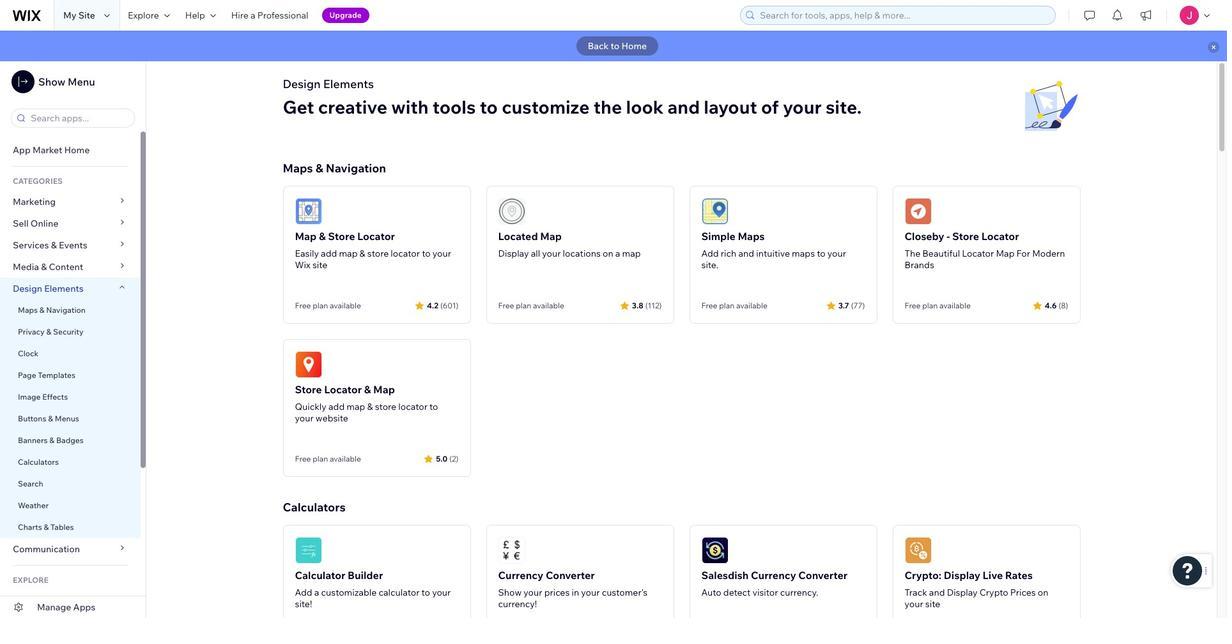 Task type: vqa. For each thing, say whether or not it's contained in the screenshot.


Task type: locate. For each thing, give the bounding box(es) containing it.
to
[[611, 40, 620, 52], [480, 96, 498, 118], [422, 248, 431, 260], [817, 248, 826, 260], [430, 402, 438, 413], [422, 588, 430, 599]]

plan down rich at the right top
[[719, 301, 735, 311]]

Search for tools, apps, help & more... field
[[756, 6, 1052, 24]]

currency!
[[498, 599, 537, 611]]

to right calculator
[[422, 588, 430, 599]]

2 horizontal spatial and
[[930, 588, 945, 599]]

calculators inside sidebar element
[[18, 458, 59, 467]]

1 vertical spatial site
[[926, 599, 941, 611]]

plan down easily
[[313, 301, 328, 311]]

for
[[1017, 248, 1031, 260]]

1 vertical spatial navigation
[[46, 306, 86, 315]]

0 vertical spatial add
[[321, 248, 337, 260]]

hire a professional link
[[224, 0, 316, 31]]

1 vertical spatial elements
[[44, 283, 84, 295]]

maps & navigation down design elements
[[18, 306, 86, 315]]

home inside sidebar element
[[64, 145, 90, 156]]

store for map & store locator
[[368, 248, 389, 260]]

2 vertical spatial a
[[314, 588, 319, 599]]

0 horizontal spatial and
[[668, 96, 700, 118]]

currency up visitor at the right bottom of page
[[751, 570, 797, 583]]

home right back
[[622, 40, 647, 52]]

store for store locator & map
[[375, 402, 397, 413]]

market
[[33, 145, 62, 156]]

map inside store locator & map quickly add map & store locator to your website
[[373, 384, 395, 396]]

free plan available down all on the top
[[498, 301, 565, 311]]

5.0 (2)
[[436, 454, 459, 464]]

0 horizontal spatial show
[[38, 75, 65, 88]]

site inside map & store locator easily add map & store locator to your wix site
[[313, 260, 328, 271]]

builder
[[348, 570, 383, 583]]

3.7
[[839, 301, 850, 310]]

1 currency from the left
[[498, 570, 544, 583]]

to up 5.0
[[430, 402, 438, 413]]

0 vertical spatial home
[[622, 40, 647, 52]]

your inside simple maps add rich and intuitive maps to your site.
[[828, 248, 847, 260]]

free plan available down website
[[295, 455, 361, 464]]

store
[[368, 248, 389, 260], [375, 402, 397, 413]]

free plan available down brands
[[905, 301, 971, 311]]

to right back
[[611, 40, 620, 52]]

converter up in
[[546, 570, 595, 583]]

maps & navigation
[[283, 161, 386, 176], [18, 306, 86, 315]]

simple
[[702, 230, 736, 243]]

1 horizontal spatial site.
[[826, 96, 862, 118]]

0 horizontal spatial site
[[313, 260, 328, 271]]

2 horizontal spatial store
[[953, 230, 980, 243]]

upgrade button
[[322, 8, 369, 23]]

search
[[18, 480, 43, 489]]

plan for map
[[313, 301, 328, 311]]

1 horizontal spatial maps
[[283, 161, 313, 176]]

show down currency converter logo
[[498, 588, 522, 599]]

in
[[572, 588, 579, 599]]

visitor
[[753, 588, 779, 599]]

my
[[63, 10, 76, 21]]

locator inside map & store locator easily add map & store locator to your wix site
[[358, 230, 395, 243]]

2 converter from the left
[[799, 570, 848, 583]]

and right track
[[930, 588, 945, 599]]

site down crypto:
[[926, 599, 941, 611]]

0 horizontal spatial currency
[[498, 570, 544, 583]]

maps & navigation inside 'link'
[[18, 306, 86, 315]]

0 vertical spatial and
[[668, 96, 700, 118]]

1 vertical spatial store
[[375, 402, 397, 413]]

banners & badges link
[[0, 430, 141, 452]]

privacy
[[18, 327, 45, 337]]

design down media
[[13, 283, 42, 295]]

add inside calculator builder add a customizable calculator to your site!
[[295, 588, 312, 599]]

add inside simple maps add rich and intuitive maps to your site.
[[702, 248, 719, 260]]

map
[[295, 230, 317, 243], [540, 230, 562, 243], [997, 248, 1015, 260], [373, 384, 395, 396]]

available down intuitive
[[737, 301, 768, 311]]

maps up intuitive
[[738, 230, 765, 243]]

apps
[[73, 602, 95, 614]]

Search apps... field
[[27, 109, 130, 127]]

app
[[13, 145, 31, 156]]

store inside map & store locator easily add map & store locator to your wix site
[[328, 230, 355, 243]]

to up the 4.2
[[422, 248, 431, 260]]

1 horizontal spatial store
[[328, 230, 355, 243]]

team picks
[[13, 596, 60, 607]]

add
[[702, 248, 719, 260], [295, 588, 312, 599]]

to right maps
[[817, 248, 826, 260]]

and
[[668, 96, 700, 118], [739, 248, 755, 260], [930, 588, 945, 599]]

locator for store locator & map
[[399, 402, 428, 413]]

2 vertical spatial and
[[930, 588, 945, 599]]

(8)
[[1059, 301, 1069, 310]]

calculator
[[379, 588, 420, 599]]

elements up creative
[[323, 77, 374, 91]]

1 vertical spatial home
[[64, 145, 90, 156]]

menus
[[55, 414, 79, 424]]

maps up privacy at bottom
[[18, 306, 38, 315]]

plan down website
[[313, 455, 328, 464]]

tables
[[51, 523, 74, 533]]

and right look
[[668, 96, 700, 118]]

a inside located map display all your locations on a map
[[616, 248, 621, 260]]

currency down currency converter logo
[[498, 570, 544, 583]]

your right calculator
[[432, 588, 451, 599]]

0 vertical spatial show
[[38, 75, 65, 88]]

free plan available for map
[[498, 301, 565, 311]]

on
[[603, 248, 614, 260], [1038, 588, 1049, 599]]

free down brands
[[905, 301, 921, 311]]

buttons
[[18, 414, 46, 424]]

add inside map & store locator easily add map & store locator to your wix site
[[321, 248, 337, 260]]

a right the hire on the left
[[251, 10, 256, 21]]

1 vertical spatial locator
[[399, 402, 428, 413]]

calculators down banners at the bottom left of page
[[18, 458, 59, 467]]

map right easily
[[339, 248, 358, 260]]

your inside crypto: display live rates track and display crypto prices on your site
[[905, 599, 924, 611]]

display
[[498, 248, 529, 260], [944, 570, 981, 583], [947, 588, 978, 599]]

0 vertical spatial calculators
[[18, 458, 59, 467]]

brands
[[905, 260, 935, 271]]

site. inside design elements get creative with tools to customize the look and layout of your site.
[[826, 96, 862, 118]]

0 vertical spatial site
[[313, 260, 328, 271]]

store inside map & store locator easily add map & store locator to your wix site
[[368, 248, 389, 260]]

converter inside 'currency converter show your prices in your customer's currency!'
[[546, 570, 595, 583]]

free for located map
[[498, 301, 514, 311]]

0 horizontal spatial converter
[[546, 570, 595, 583]]

navigation down design elements link at the left top of the page
[[46, 306, 86, 315]]

0 horizontal spatial design
[[13, 283, 42, 295]]

located
[[498, 230, 538, 243]]

2 horizontal spatial maps
[[738, 230, 765, 243]]

0 vertical spatial maps & navigation
[[283, 161, 386, 176]]

navigation down creative
[[326, 161, 386, 176]]

free plan available for maps
[[702, 301, 768, 311]]

0 horizontal spatial on
[[603, 248, 614, 260]]

add left rich at the right top
[[702, 248, 719, 260]]

1 vertical spatial site.
[[702, 260, 719, 271]]

1 horizontal spatial and
[[739, 248, 755, 260]]

0 horizontal spatial calculators
[[18, 458, 59, 467]]

map right locations at top
[[623, 248, 641, 260]]

0 horizontal spatial a
[[251, 10, 256, 21]]

1 horizontal spatial on
[[1038, 588, 1049, 599]]

design up get on the top left of page
[[283, 77, 321, 91]]

map & store locator easily add map & store locator to your wix site
[[295, 230, 451, 271]]

map inside located map display all your locations on a map
[[540, 230, 562, 243]]

calculator builder add a customizable calculator to your site!
[[295, 570, 451, 611]]

design
[[283, 77, 321, 91], [13, 283, 42, 295]]

(601)
[[441, 301, 459, 310]]

1 horizontal spatial design
[[283, 77, 321, 91]]

prices
[[545, 588, 570, 599]]

0 horizontal spatial maps & navigation
[[18, 306, 86, 315]]

plan for simple
[[719, 301, 735, 311]]

store inside closeby - store locator the beautiful locator map for modern brands
[[953, 230, 980, 243]]

add right the 'quickly'
[[329, 402, 345, 413]]

show left menu
[[38, 75, 65, 88]]

image effects link
[[0, 387, 141, 409]]

1 horizontal spatial maps & navigation
[[283, 161, 386, 176]]

site inside crypto: display live rates track and display crypto prices on your site
[[926, 599, 941, 611]]

0 horizontal spatial elements
[[44, 283, 84, 295]]

2 horizontal spatial a
[[616, 248, 621, 260]]

1 horizontal spatial show
[[498, 588, 522, 599]]

0 vertical spatial on
[[603, 248, 614, 260]]

plan for store
[[313, 455, 328, 464]]

your left prices on the left bottom of page
[[524, 588, 543, 599]]

maps up map & store locator logo at the left top of the page
[[283, 161, 313, 176]]

0 vertical spatial locator
[[391, 248, 420, 260]]

1 converter from the left
[[546, 570, 595, 583]]

and inside crypto: display live rates track and display crypto prices on your site
[[930, 588, 945, 599]]

map for locator
[[339, 248, 358, 260]]

customizable
[[321, 588, 377, 599]]

home inside button
[[622, 40, 647, 52]]

all
[[531, 248, 540, 260]]

converter up currency.
[[799, 570, 848, 583]]

my site
[[63, 10, 95, 21]]

0 horizontal spatial site.
[[702, 260, 719, 271]]

map right the 'quickly'
[[347, 402, 365, 413]]

map inside map & store locator easily add map & store locator to your wix site
[[295, 230, 317, 243]]

1 horizontal spatial navigation
[[326, 161, 386, 176]]

on right the prices
[[1038, 588, 1049, 599]]

available down website
[[330, 455, 361, 464]]

charts
[[18, 523, 42, 533]]

0 vertical spatial site.
[[826, 96, 862, 118]]

home for back to home
[[622, 40, 647, 52]]

1 vertical spatial maps & navigation
[[18, 306, 86, 315]]

display left live
[[944, 570, 981, 583]]

and right rich at the right top
[[739, 248, 755, 260]]

look
[[626, 96, 664, 118]]

plan for closeby
[[923, 301, 938, 311]]

crypto
[[980, 588, 1009, 599]]

plan down brands
[[923, 301, 938, 311]]

0 horizontal spatial maps
[[18, 306, 38, 315]]

available down map & store locator easily add map & store locator to your wix site
[[330, 301, 361, 311]]

1 horizontal spatial add
[[702, 248, 719, 260]]

0 vertical spatial maps
[[283, 161, 313, 176]]

calculators up calculator builder logo
[[283, 501, 346, 515]]

events
[[59, 240, 87, 251]]

currency inside salesdish currency converter auto detect visitor currency.
[[751, 570, 797, 583]]

available down all on the top
[[533, 301, 565, 311]]

your right all on the top
[[542, 248, 561, 260]]

site
[[78, 10, 95, 21]]

prices
[[1011, 588, 1036, 599]]

0 horizontal spatial navigation
[[46, 306, 86, 315]]

available for map
[[533, 301, 565, 311]]

a
[[251, 10, 256, 21], [616, 248, 621, 260], [314, 588, 319, 599]]

1 horizontal spatial site
[[926, 599, 941, 611]]

located map logo image
[[498, 198, 525, 225]]

1 vertical spatial design
[[13, 283, 42, 295]]

1 vertical spatial a
[[616, 248, 621, 260]]

0 vertical spatial design
[[283, 77, 321, 91]]

crypto: display live rates logo image
[[905, 538, 932, 565]]

beautiful
[[923, 248, 961, 260]]

show inside 'currency converter show your prices in your customer's currency!'
[[498, 588, 522, 599]]

your up 4.2 (601)
[[433, 248, 451, 260]]

add down 'calculator'
[[295, 588, 312, 599]]

located map display all your locations on a map
[[498, 230, 641, 260]]

your right of
[[783, 96, 822, 118]]

your right maps
[[828, 248, 847, 260]]

maps & navigation up map & store locator logo at the left top of the page
[[283, 161, 386, 176]]

4.2 (601)
[[427, 301, 459, 310]]

add inside store locator & map quickly add map & store locator to your website
[[329, 402, 345, 413]]

app market home link
[[0, 139, 141, 161]]

security
[[53, 327, 84, 337]]

(112)
[[646, 301, 662, 310]]

templates
[[38, 371, 75, 380]]

2 currency from the left
[[751, 570, 797, 583]]

home
[[622, 40, 647, 52], [64, 145, 90, 156]]

add right easily
[[321, 248, 337, 260]]

store for -
[[953, 230, 980, 243]]

1 vertical spatial calculators
[[283, 501, 346, 515]]

currency converter logo image
[[498, 538, 525, 565]]

display down located
[[498, 248, 529, 260]]

site right wix
[[313, 260, 328, 271]]

show menu
[[38, 75, 95, 88]]

maps
[[792, 248, 815, 260]]

site!
[[295, 599, 312, 611]]

your left website
[[295, 413, 314, 425]]

team picks link
[[0, 591, 141, 613]]

detect
[[724, 588, 751, 599]]

a right locations at top
[[616, 248, 621, 260]]

free plan available down rich at the right top
[[702, 301, 768, 311]]

navigation
[[326, 161, 386, 176], [46, 306, 86, 315]]

1 vertical spatial maps
[[738, 230, 765, 243]]

locator inside store locator & map quickly add map & store locator to your website
[[399, 402, 428, 413]]

free plan available down wix
[[295, 301, 361, 311]]

elements inside design elements get creative with tools to customize the look and layout of your site.
[[323, 77, 374, 91]]

home right market
[[64, 145, 90, 156]]

elements down content
[[44, 283, 84, 295]]

free plan available for &
[[295, 301, 361, 311]]

locator
[[358, 230, 395, 243], [982, 230, 1020, 243], [963, 248, 994, 260], [324, 384, 362, 396]]

locator
[[391, 248, 420, 260], [399, 402, 428, 413]]

site.
[[826, 96, 862, 118], [702, 260, 719, 271]]

free down wix
[[295, 301, 311, 311]]

0 vertical spatial elements
[[323, 77, 374, 91]]

back to home button
[[577, 36, 659, 56]]

1 horizontal spatial converter
[[799, 570, 848, 583]]

show menu button
[[12, 70, 95, 93]]

free right (112)
[[702, 301, 718, 311]]

available for -
[[940, 301, 971, 311]]

1 vertical spatial add
[[329, 402, 345, 413]]

layout
[[704, 96, 758, 118]]

display left the crypto
[[947, 588, 978, 599]]

0 vertical spatial display
[[498, 248, 529, 260]]

1 horizontal spatial home
[[622, 40, 647, 52]]

design inside sidebar element
[[13, 283, 42, 295]]

free down the 'quickly'
[[295, 455, 311, 464]]

add
[[321, 248, 337, 260], [329, 402, 345, 413]]

0 horizontal spatial home
[[64, 145, 90, 156]]

available down beautiful
[[940, 301, 971, 311]]

0 vertical spatial add
[[702, 248, 719, 260]]

your down crypto:
[[905, 599, 924, 611]]

a right site!
[[314, 588, 319, 599]]

1 horizontal spatial a
[[314, 588, 319, 599]]

store inside store locator & map quickly add map & store locator to your website
[[375, 402, 397, 413]]

on right locations at top
[[603, 248, 614, 260]]

0 horizontal spatial add
[[295, 588, 312, 599]]

free right the (601)
[[498, 301, 514, 311]]

your right in
[[581, 588, 600, 599]]

2 vertical spatial display
[[947, 588, 978, 599]]

locator inside map & store locator easily add map & store locator to your wix site
[[391, 248, 420, 260]]

plan down all on the top
[[516, 301, 532, 311]]

1 horizontal spatial currency
[[751, 570, 797, 583]]

page
[[18, 371, 36, 380]]

1 vertical spatial add
[[295, 588, 312, 599]]

simple maps logo image
[[702, 198, 729, 225]]

map inside map & store locator easily add map & store locator to your wix site
[[339, 248, 358, 260]]

back
[[588, 40, 609, 52]]

converter inside salesdish currency converter auto detect visitor currency.
[[799, 570, 848, 583]]

categories
[[13, 176, 63, 186]]

elements for design elements get creative with tools to customize the look and layout of your site.
[[323, 77, 374, 91]]

site
[[313, 260, 328, 271], [926, 599, 941, 611]]

map inside store locator & map quickly add map & store locator to your website
[[347, 402, 365, 413]]

content
[[49, 262, 83, 273]]

1 vertical spatial and
[[739, 248, 755, 260]]

back to home alert
[[0, 31, 1228, 61]]

2 vertical spatial maps
[[18, 306, 38, 315]]

weather
[[18, 501, 49, 511]]

map inside located map display all your locations on a map
[[623, 248, 641, 260]]

to inside map & store locator easily add map & store locator to your wix site
[[422, 248, 431, 260]]

0 horizontal spatial store
[[295, 384, 322, 396]]

0 vertical spatial store
[[368, 248, 389, 260]]

media
[[13, 262, 39, 273]]

elements inside design elements link
[[44, 283, 84, 295]]

1 horizontal spatial elements
[[323, 77, 374, 91]]

store locator & map logo image
[[295, 352, 322, 379]]

1 vertical spatial on
[[1038, 588, 1049, 599]]

map for map
[[347, 402, 365, 413]]

design inside design elements get creative with tools to customize the look and layout of your site.
[[283, 77, 321, 91]]

1 vertical spatial show
[[498, 588, 522, 599]]

to right the tools
[[480, 96, 498, 118]]

design for design elements get creative with tools to customize the look and layout of your site.
[[283, 77, 321, 91]]

navigation inside 'link'
[[46, 306, 86, 315]]



Task type: describe. For each thing, give the bounding box(es) containing it.
& inside 'link'
[[39, 306, 45, 315]]

to inside back to home button
[[611, 40, 620, 52]]

simple maps add rich and intuitive maps to your site.
[[702, 230, 847, 271]]

help button
[[178, 0, 224, 31]]

privacy & security
[[18, 327, 84, 337]]

sell online link
[[0, 213, 141, 235]]

locator for map & store locator
[[391, 248, 420, 260]]

quickly
[[295, 402, 327, 413]]

tools
[[433, 96, 476, 118]]

free plan available for locator
[[295, 455, 361, 464]]

available for locator
[[330, 455, 361, 464]]

4.2
[[427, 301, 439, 310]]

4.6 (8)
[[1045, 301, 1069, 310]]

design elements
[[13, 283, 84, 295]]

to inside calculator builder add a customizable calculator to your site!
[[422, 588, 430, 599]]

privacy & security link
[[0, 322, 141, 343]]

your inside design elements get creative with tools to customize the look and layout of your site.
[[783, 96, 822, 118]]

online
[[31, 218, 58, 230]]

get
[[283, 96, 314, 118]]

add for calculator builder
[[295, 588, 312, 599]]

manage apps
[[37, 602, 95, 614]]

manage
[[37, 602, 71, 614]]

hire
[[231, 10, 249, 21]]

currency.
[[781, 588, 819, 599]]

add for &
[[321, 248, 337, 260]]

maps inside simple maps add rich and intuitive maps to your site.
[[738, 230, 765, 243]]

image
[[18, 393, 41, 402]]

add for locator
[[329, 402, 345, 413]]

crypto: display live rates track and display crypto prices on your site
[[905, 570, 1049, 611]]

show inside show menu button
[[38, 75, 65, 88]]

3.8
[[632, 301, 644, 310]]

with
[[391, 96, 429, 118]]

sell online
[[13, 218, 58, 230]]

add for simple maps
[[702, 248, 719, 260]]

(2)
[[450, 454, 459, 464]]

-
[[947, 230, 950, 243]]

services & events
[[13, 240, 87, 251]]

1 vertical spatial display
[[944, 570, 981, 583]]

currency inside 'currency converter show your prices in your customer's currency!'
[[498, 570, 544, 583]]

effects
[[42, 393, 68, 402]]

services & events link
[[0, 235, 141, 256]]

explore
[[13, 576, 49, 586]]

marketing link
[[0, 191, 141, 213]]

closeby - store locator the beautiful locator map for modern brands
[[905, 230, 1066, 271]]

a inside calculator builder add a customizable calculator to your site!
[[314, 588, 319, 599]]

creative
[[318, 96, 387, 118]]

to inside design elements get creative with tools to customize the look and layout of your site.
[[480, 96, 498, 118]]

map inside closeby - store locator the beautiful locator map for modern brands
[[997, 248, 1015, 260]]

5.0
[[436, 454, 448, 464]]

to inside store locator & map quickly add map & store locator to your website
[[430, 402, 438, 413]]

on inside located map display all your locations on a map
[[603, 248, 614, 260]]

picks
[[38, 596, 60, 607]]

available for &
[[330, 301, 361, 311]]

0 vertical spatial a
[[251, 10, 256, 21]]

free for store locator & map
[[295, 455, 311, 464]]

your inside store locator & map quickly add map & store locator to your website
[[295, 413, 314, 425]]

maps inside 'link'
[[18, 306, 38, 315]]

media & content link
[[0, 256, 141, 278]]

and inside design elements get creative with tools to customize the look and layout of your site.
[[668, 96, 700, 118]]

communication link
[[0, 539, 141, 561]]

and inside simple maps add rich and intuitive maps to your site.
[[739, 248, 755, 260]]

your inside located map display all your locations on a map
[[542, 248, 561, 260]]

free for map & store locator
[[295, 301, 311, 311]]

free plan available for -
[[905, 301, 971, 311]]

search link
[[0, 474, 141, 496]]

media & content
[[13, 262, 83, 273]]

free for simple maps
[[702, 301, 718, 311]]

4.6
[[1045, 301, 1057, 310]]

your inside calculator builder add a customizable calculator to your site!
[[432, 588, 451, 599]]

0 vertical spatial navigation
[[326, 161, 386, 176]]

design for design elements
[[13, 283, 42, 295]]

free for closeby - store locator
[[905, 301, 921, 311]]

professional
[[257, 10, 309, 21]]

clock link
[[0, 343, 141, 365]]

charts & tables link
[[0, 517, 141, 539]]

salesdish currency converter auto detect visitor currency.
[[702, 570, 848, 599]]

store inside store locator & map quickly add map & store locator to your website
[[295, 384, 322, 396]]

design elements get creative with tools to customize the look and layout of your site.
[[283, 77, 862, 118]]

sell
[[13, 218, 29, 230]]

salesdish currency converter logo image
[[702, 538, 729, 565]]

intuitive
[[757, 248, 790, 260]]

website
[[316, 413, 348, 425]]

elements for design elements
[[44, 283, 84, 295]]

the
[[905, 248, 921, 260]]

wix
[[295, 260, 311, 271]]

marketing
[[13, 196, 56, 208]]

(77)
[[852, 301, 865, 310]]

modern
[[1033, 248, 1066, 260]]

home for app market home
[[64, 145, 90, 156]]

store locator & map quickly add map & store locator to your website
[[295, 384, 438, 425]]

1 horizontal spatial calculators
[[283, 501, 346, 515]]

locator inside store locator & map quickly add map & store locator to your website
[[324, 384, 362, 396]]

calculators link
[[0, 452, 141, 474]]

services
[[13, 240, 49, 251]]

display inside located map display all your locations on a map
[[498, 248, 529, 260]]

closeby - store locator logo image
[[905, 198, 932, 225]]

3.8 (112)
[[632, 301, 662, 310]]

available for maps
[[737, 301, 768, 311]]

of
[[762, 96, 779, 118]]

sidebar element
[[0, 61, 146, 619]]

3.7 (77)
[[839, 301, 865, 310]]

to inside simple maps add rich and intuitive maps to your site.
[[817, 248, 826, 260]]

communication
[[13, 544, 82, 556]]

plan for located
[[516, 301, 532, 311]]

page templates link
[[0, 365, 141, 387]]

design elements link
[[0, 278, 141, 300]]

your inside map & store locator easily add map & store locator to your wix site
[[433, 248, 451, 260]]

closeby
[[905, 230, 945, 243]]

explore
[[128, 10, 159, 21]]

auto
[[702, 588, 722, 599]]

badges
[[56, 436, 84, 446]]

calculator builder logo image
[[295, 538, 322, 565]]

store for &
[[328, 230, 355, 243]]

rich
[[721, 248, 737, 260]]

live
[[983, 570, 1003, 583]]

map & store locator logo image
[[295, 198, 322, 225]]

maps & navigation link
[[0, 300, 141, 322]]

crypto:
[[905, 570, 942, 583]]

on inside crypto: display live rates track and display crypto prices on your site
[[1038, 588, 1049, 599]]

site. inside simple maps add rich and intuitive maps to your site.
[[702, 260, 719, 271]]

manage apps link
[[0, 597, 146, 619]]

upgrade
[[330, 10, 362, 20]]



